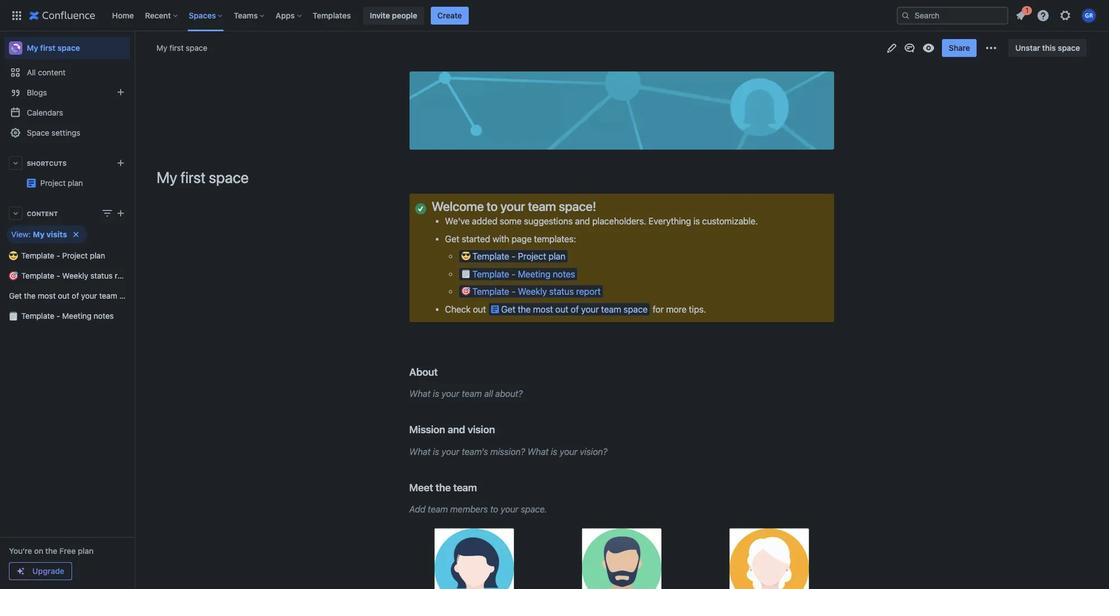 Task type: vqa. For each thing, say whether or not it's contained in the screenshot.
so to the top
no



Task type: locate. For each thing, give the bounding box(es) containing it.
1 horizontal spatial out
[[473, 304, 486, 314]]

template inside button
[[472, 287, 509, 297]]

template - project plan up template - weekly status report 'link'
[[21, 251, 105, 260]]

template - project plan
[[21, 251, 105, 260], [472, 252, 566, 262]]

1 horizontal spatial most
[[533, 304, 553, 314]]

template down with
[[472, 252, 509, 262]]

1 horizontal spatial copy image
[[595, 199, 609, 213]]

of inside space element
[[72, 291, 79, 301]]

template for :sunglasses: icon inside template - project plan link
[[21, 251, 54, 260]]

edit this page image
[[885, 41, 899, 55]]

content
[[27, 210, 58, 217]]

:check_mark: image
[[415, 203, 426, 214]]

get the most out of your team space image
[[491, 305, 499, 314]]

everything
[[649, 217, 691, 227]]

create a page image
[[114, 207, 127, 220]]

project
[[130, 174, 155, 183], [40, 178, 66, 188], [62, 251, 88, 260], [518, 252, 546, 262]]

most up template - meeting notes link
[[38, 291, 56, 301]]

:sunglasses: image inside template - project plan link
[[9, 251, 18, 260]]

0 vertical spatial status
[[90, 271, 113, 281]]

1 horizontal spatial get
[[445, 234, 459, 244]]

:notepad_spiral: image
[[461, 269, 470, 278]]

plan inside 'button'
[[549, 252, 566, 262]]

and down "space!"
[[575, 217, 590, 227]]

1 vertical spatial copy image
[[476, 481, 489, 494]]

unstar this space button
[[1009, 39, 1087, 57]]

template - weekly status report down template - meeting notes button
[[472, 287, 601, 297]]

:sunglasses: image
[[9, 251, 18, 260], [461, 252, 470, 261]]

add shortcut image
[[114, 156, 127, 170]]

you're on the free plan
[[9, 547, 94, 556]]

1 :sunglasses: image from the left
[[9, 251, 18, 260]]

create a blog image
[[114, 85, 127, 99]]

to
[[487, 199, 498, 214], [490, 505, 498, 515]]

weekly up get the most out of your team space link
[[62, 271, 88, 281]]

most down template - weekly status report button
[[533, 304, 553, 314]]

1 horizontal spatial copy image
[[476, 481, 489, 494]]

template - weekly status report for template - weekly status report 'link'
[[21, 271, 137, 281]]

:sunglasses: image inside template - project plan 'button'
[[461, 252, 470, 261]]

:notepad_spiral: image
[[461, 269, 470, 278], [9, 312, 18, 321], [9, 312, 18, 321]]

of down template - weekly status report button
[[571, 304, 579, 314]]

copy image
[[595, 199, 609, 213], [494, 423, 507, 437]]

- inside button
[[512, 287, 516, 297]]

most inside space element
[[38, 291, 56, 301]]

template - meeting notes up template - weekly status report button
[[472, 269, 575, 279]]

1 horizontal spatial meeting
[[518, 269, 551, 279]]

plan
[[157, 174, 173, 183], [68, 178, 83, 188], [90, 251, 105, 260], [549, 252, 566, 262], [78, 547, 94, 556]]

0 horizontal spatial :sunglasses: image
[[9, 251, 18, 260]]

team right the "add"
[[428, 505, 448, 515]]

0 vertical spatial get
[[445, 234, 459, 244]]

unstar
[[1016, 43, 1040, 53]]

status for template - weekly status report 'link'
[[90, 271, 113, 281]]

0 vertical spatial report
[[115, 271, 137, 281]]

add
[[409, 505, 425, 515]]

report for template - weekly status report button
[[576, 287, 601, 297]]

:sunglasses: image up :notepad_spiral: icon at left top
[[461, 252, 470, 261]]

1 horizontal spatial report
[[576, 287, 601, 297]]

all content link
[[4, 63, 130, 83]]

template for :notepad_spiral: icon at left top
[[472, 269, 509, 279]]

of down template - weekly status report 'link'
[[72, 291, 79, 301]]

copy image up mission?
[[494, 423, 507, 437]]

template down view: my visits
[[21, 251, 54, 260]]

0 horizontal spatial report
[[115, 271, 137, 281]]

get the most out of your team space
[[9, 291, 141, 301], [501, 304, 648, 314]]

first
[[40, 43, 55, 53], [169, 43, 184, 53], [180, 168, 206, 187]]

report inside 'link'
[[115, 271, 137, 281]]

of
[[72, 291, 79, 301], [571, 304, 579, 314]]

template inside 'link'
[[21, 271, 54, 281]]

:notepad_spiral: image for template - meeting notes button
[[461, 269, 470, 278]]

of inside button
[[571, 304, 579, 314]]

0 vertical spatial copy image
[[595, 199, 609, 213]]

notification icon image
[[1014, 9, 1028, 22]]

what is your team's mission? what is your vision?
[[409, 447, 607, 457]]

get the most out of your team space down template - weekly status report button
[[501, 304, 648, 314]]

template - meeting notes link
[[4, 306, 130, 326]]

0 horizontal spatial out
[[58, 291, 70, 301]]

notes down get the most out of your team space link
[[94, 311, 114, 321]]

weekly inside button
[[518, 287, 547, 297]]

upgrade button
[[9, 563, 72, 580]]

notes inside button
[[553, 269, 575, 279]]

meeting up template - weekly status report button
[[518, 269, 551, 279]]

status inside 'link'
[[90, 271, 113, 281]]

is down about
[[433, 389, 439, 399]]

0 horizontal spatial copy image
[[437, 365, 450, 379]]

copy image
[[437, 365, 450, 379], [476, 481, 489, 494]]

1 vertical spatial and
[[448, 424, 465, 436]]

1 vertical spatial meeting
[[62, 311, 91, 321]]

get down :dart: icon
[[9, 291, 22, 301]]

1 horizontal spatial status
[[549, 287, 574, 297]]

template right :dart: icon
[[21, 271, 54, 281]]

visits
[[46, 230, 67, 239]]

what down mission
[[409, 447, 431, 457]]

:sunglasses: image up :notepad_spiral: icon at left top
[[461, 252, 470, 261]]

report
[[115, 271, 137, 281], [576, 287, 601, 297]]

- down template - project plan 'button'
[[512, 269, 516, 279]]

template - project plan inside space element
[[21, 251, 105, 260]]

1 vertical spatial report
[[576, 287, 601, 297]]

settings
[[51, 128, 80, 137]]

team down template - weekly status report 'link'
[[99, 291, 117, 301]]

template - weekly status report inside template - weekly status report 'link'
[[21, 271, 137, 281]]

more actions image
[[985, 41, 998, 55]]

:sunglasses: image for template - project plan link
[[9, 251, 18, 260]]

the right meet
[[436, 481, 451, 494]]

teams
[[234, 10, 258, 20]]

1 horizontal spatial template - project plan
[[472, 252, 566, 262]]

template inside 'button'
[[472, 252, 509, 262]]

1 horizontal spatial :sunglasses: image
[[461, 252, 470, 261]]

1 horizontal spatial template - weekly status report
[[472, 287, 601, 297]]

for
[[653, 304, 664, 314]]

copy image for mission and vision
[[494, 423, 507, 437]]

copy image up 'we've added some suggestions and placeholders. everything is customizable.'
[[595, 199, 609, 213]]

status
[[90, 271, 113, 281], [549, 287, 574, 297]]

0 horizontal spatial status
[[90, 271, 113, 281]]

1 vertical spatial of
[[571, 304, 579, 314]]

0 vertical spatial meeting
[[518, 269, 551, 279]]

apps button
[[272, 6, 306, 24]]

team inside get the most out of your team space link
[[99, 291, 117, 301]]

what right mission?
[[527, 447, 549, 457]]

what down about
[[409, 389, 431, 399]]

- inside 'button'
[[512, 252, 516, 262]]

template - project plan for template - project plan link
[[21, 251, 105, 260]]

get the most out of your team space inside button
[[501, 304, 648, 314]]

0 horizontal spatial get the most out of your team space
[[9, 291, 141, 301]]

is
[[694, 217, 700, 227], [433, 389, 439, 399], [433, 447, 439, 457], [551, 447, 557, 457]]

confluence image
[[29, 9, 95, 22], [29, 9, 95, 22]]

get inside space element
[[9, 291, 22, 301]]

out inside get the most out of your team space button
[[555, 304, 569, 314]]

all
[[484, 389, 493, 399]]

copy image up add team members to your space.
[[476, 481, 489, 494]]

customizable.
[[702, 217, 758, 227]]

out left 'get the most out of your team space' icon
[[473, 304, 486, 314]]

1 horizontal spatial :sunglasses: image
[[461, 252, 470, 261]]

1 vertical spatial weekly
[[518, 287, 547, 297]]

1 vertical spatial template - meeting notes
[[21, 311, 114, 321]]

1 vertical spatial get the most out of your team space
[[501, 304, 648, 314]]

template up 'get the most out of your team space' icon
[[472, 287, 509, 297]]

first inside space element
[[40, 43, 55, 53]]

template - weekly status report up get the most out of your team space link
[[21, 271, 137, 281]]

weekly inside 'link'
[[62, 271, 88, 281]]

get the most out of your team space down template - weekly status report 'link'
[[9, 291, 141, 301]]

:sunglasses: image for :sunglasses: icon within template - project plan 'button'
[[461, 252, 470, 261]]

1 :sunglasses: image from the left
[[9, 251, 18, 260]]

most
[[38, 291, 56, 301], [533, 304, 553, 314]]

team left all
[[462, 389, 482, 399]]

tips.
[[689, 304, 706, 314]]

1 horizontal spatial project plan
[[130, 174, 173, 183]]

out down template - weekly status report button
[[555, 304, 569, 314]]

1 vertical spatial template - weekly status report
[[472, 287, 601, 297]]

0 vertical spatial get the most out of your team space
[[9, 291, 141, 301]]

meeting inside space element
[[62, 311, 91, 321]]

report for template - weekly status report 'link'
[[115, 271, 137, 281]]

with
[[493, 234, 509, 244]]

my first space
[[27, 43, 80, 53], [156, 43, 207, 53], [156, 168, 249, 187]]

2 vertical spatial get
[[501, 304, 516, 314]]

the down template - weekly status report button
[[518, 304, 531, 314]]

out inside get the most out of your team space link
[[58, 291, 70, 301]]

- down visits
[[56, 251, 60, 260]]

notes up get the most out of your team space button
[[553, 269, 575, 279]]

1 vertical spatial to
[[490, 505, 498, 515]]

get the most out of your team space inside space element
[[9, 291, 141, 301]]

1 vertical spatial notes
[[94, 311, 114, 321]]

my
[[27, 43, 38, 53], [156, 43, 167, 53], [156, 168, 177, 187], [33, 230, 45, 239]]

0 horizontal spatial meeting
[[62, 311, 91, 321]]

mission?
[[490, 447, 525, 457]]

0 horizontal spatial template - meeting notes
[[21, 311, 114, 321]]

team's
[[462, 447, 488, 457]]

project plan link down the shortcuts dropdown button
[[40, 178, 83, 188]]

weekly
[[62, 271, 88, 281], [518, 287, 547, 297]]

1 horizontal spatial of
[[571, 304, 579, 314]]

about
[[409, 366, 438, 378]]

space
[[57, 43, 80, 53], [186, 43, 207, 53], [1058, 43, 1080, 53], [209, 168, 249, 187], [119, 291, 141, 301], [624, 304, 648, 314]]

1 vertical spatial copy image
[[494, 423, 507, 437]]

2 horizontal spatial get
[[501, 304, 516, 314]]

0 vertical spatial notes
[[553, 269, 575, 279]]

template - weekly status report inside template - weekly status report button
[[472, 287, 601, 297]]

template - weekly status report button
[[458, 285, 604, 298]]

:sunglasses: image up :dart: icon
[[9, 251, 18, 260]]

0 horizontal spatial weekly
[[62, 271, 88, 281]]

template - weekly status report for template - weekly status report button
[[472, 287, 601, 297]]

is down mission
[[433, 447, 439, 457]]

add team members to your space.
[[409, 505, 547, 515]]

:sunglasses: image for :sunglasses: icon inside template - project plan link
[[9, 251, 18, 260]]

template for :sunglasses: icon within template - project plan 'button'
[[472, 252, 509, 262]]

0 horizontal spatial copy image
[[494, 423, 507, 437]]

0 horizontal spatial and
[[448, 424, 465, 436]]

- down template - project plan link
[[56, 271, 60, 281]]

0 horizontal spatial of
[[72, 291, 79, 301]]

team up suggestions
[[528, 199, 556, 214]]

0 horizontal spatial template - weekly status report
[[21, 271, 137, 281]]

status up get the most out of your team space button
[[549, 287, 574, 297]]

1 horizontal spatial template - meeting notes
[[472, 269, 575, 279]]

1 vertical spatial most
[[533, 304, 553, 314]]

meeting down get the most out of your team space link
[[62, 311, 91, 321]]

project plan
[[130, 174, 173, 183], [40, 178, 83, 188]]

- inside 'link'
[[56, 271, 60, 281]]

template - project plan up template - meeting notes button
[[472, 252, 566, 262]]

2 :sunglasses: image from the left
[[461, 252, 470, 261]]

stop watching image
[[922, 41, 935, 55]]

:sunglasses: image
[[9, 251, 18, 260], [461, 252, 470, 261]]

:dart: image
[[9, 272, 18, 281], [461, 287, 470, 296], [461, 287, 470, 296]]

template - meeting notes for template - meeting notes link :notepad_spiral: image
[[21, 311, 114, 321]]

0 horizontal spatial project plan
[[40, 178, 83, 188]]

premium image
[[16, 567, 25, 576]]

out up template - meeting notes link
[[58, 291, 70, 301]]

- down template - meeting notes button
[[512, 287, 516, 297]]

team left the for
[[601, 304, 621, 314]]

0 vertical spatial of
[[72, 291, 79, 301]]

the up template - meeting notes link
[[24, 291, 36, 301]]

1 vertical spatial status
[[549, 287, 574, 297]]

0 horizontal spatial notes
[[94, 311, 114, 321]]

get down we've
[[445, 234, 459, 244]]

my first space link down the recent dropdown button
[[156, 42, 207, 54]]

0 horizontal spatial most
[[38, 291, 56, 301]]

welcome to your team space!
[[432, 199, 596, 214]]

this
[[1042, 43, 1056, 53]]

get
[[445, 234, 459, 244], [9, 291, 22, 301], [501, 304, 516, 314]]

what is your team all about?
[[409, 389, 523, 399]]

team
[[528, 199, 556, 214], [99, 291, 117, 301], [601, 304, 621, 314], [462, 389, 482, 399], [453, 481, 477, 494], [428, 505, 448, 515]]

template - meeting notes
[[472, 269, 575, 279], [21, 311, 114, 321]]

meeting
[[518, 269, 551, 279], [62, 311, 91, 321]]

template right :notepad_spiral: icon at left top
[[472, 269, 509, 279]]

report inside button
[[576, 287, 601, 297]]

my first space link
[[4, 37, 130, 59], [156, 42, 207, 54]]

your
[[500, 199, 525, 214], [81, 291, 97, 301], [581, 304, 599, 314], [442, 389, 459, 399], [442, 447, 459, 457], [560, 447, 578, 457], [501, 505, 519, 515]]

meeting inside button
[[518, 269, 551, 279]]

get inside button
[[501, 304, 516, 314]]

get right 'get the most out of your team space' icon
[[501, 304, 516, 314]]

status up get the most out of your team space link
[[90, 271, 113, 281]]

mission and vision
[[409, 424, 495, 436]]

1 horizontal spatial notes
[[553, 269, 575, 279]]

2 horizontal spatial out
[[555, 304, 569, 314]]

template - meeting notes inside button
[[472, 269, 575, 279]]

template - project plan inside 'button'
[[472, 252, 566, 262]]

0 vertical spatial template - weekly status report
[[21, 271, 137, 281]]

0 vertical spatial most
[[38, 291, 56, 301]]

upgrade
[[32, 567, 64, 576]]

template - meeting notes inside space element
[[21, 311, 114, 321]]

template inside button
[[472, 269, 509, 279]]

1 horizontal spatial weekly
[[518, 287, 547, 297]]

to right members
[[490, 505, 498, 515]]

template - project plan image
[[27, 179, 36, 188]]

0 horizontal spatial :sunglasses: image
[[9, 251, 18, 260]]

notes
[[553, 269, 575, 279], [94, 311, 114, 321]]

- inside button
[[512, 269, 516, 279]]

0 vertical spatial weekly
[[62, 271, 88, 281]]

- down get started with page templates:
[[512, 252, 516, 262]]

status inside button
[[549, 287, 574, 297]]

0 vertical spatial copy image
[[437, 365, 450, 379]]

help icon image
[[1037, 9, 1050, 22]]

copy image up what is your team all about?
[[437, 365, 450, 379]]

spaces
[[189, 10, 216, 20]]

0 horizontal spatial template - project plan
[[21, 251, 105, 260]]

the inside button
[[518, 304, 531, 314]]

:sunglasses: image up :dart: icon
[[9, 251, 18, 260]]

change view image
[[101, 207, 114, 220]]

notes inside space element
[[94, 311, 114, 321]]

1 vertical spatial get
[[9, 291, 22, 301]]

banner containing home
[[0, 0, 1109, 31]]

0 vertical spatial and
[[575, 217, 590, 227]]

banner
[[0, 0, 1109, 31]]

0 horizontal spatial get
[[9, 291, 22, 301]]

0 vertical spatial template - meeting notes
[[472, 269, 575, 279]]

template for :dart: icon
[[21, 271, 54, 281]]

:dart: image inside template - weekly status report 'link'
[[9, 272, 18, 281]]

get the most out of your team space link
[[4, 286, 141, 306]]

and left vision
[[448, 424, 465, 436]]

to up 'added'
[[487, 199, 498, 214]]

out
[[58, 291, 70, 301], [473, 304, 486, 314], [555, 304, 569, 314]]

my first space link up all content link
[[4, 37, 130, 59]]

spaces button
[[185, 6, 227, 24]]

invite people button
[[363, 6, 424, 24]]

:sunglasses: image inside template - project plan 'button'
[[461, 252, 470, 261]]

space
[[27, 128, 49, 137]]

1 horizontal spatial get the most out of your team space
[[501, 304, 648, 314]]

2 :sunglasses: image from the left
[[461, 252, 470, 261]]

template - meeting notes down get the most out of your team space link
[[21, 311, 114, 321]]

:sunglasses: image inside template - project plan link
[[9, 251, 18, 260]]

is right everything
[[694, 217, 700, 227]]

search image
[[901, 11, 910, 20]]

template - project plan link
[[4, 246, 130, 266]]

space.
[[521, 505, 547, 515]]

people
[[392, 10, 417, 20]]

copy image for about
[[437, 365, 450, 379]]

weekly down template - meeting notes button
[[518, 287, 547, 297]]

:notepad_spiral: image inside template - meeting notes button
[[461, 269, 470, 278]]

about?
[[495, 389, 523, 399]]

:check_mark: image
[[415, 203, 426, 214]]



Task type: describe. For each thing, give the bounding box(es) containing it.
space element
[[0, 31, 173, 590]]

appswitcher icon image
[[10, 9, 23, 22]]

blogs
[[27, 88, 47, 97]]

we've added some suggestions and placeholders. everything is customizable.
[[445, 217, 758, 227]]

welcome
[[432, 199, 484, 214]]

vision
[[468, 424, 495, 436]]

templates:
[[534, 234, 576, 244]]

- for :dart: icon
[[56, 271, 60, 281]]

vision?
[[580, 447, 607, 457]]

for more tips.
[[650, 304, 706, 314]]

template down get the most out of your team space link
[[21, 311, 54, 321]]

1 horizontal spatial and
[[575, 217, 590, 227]]

:sunglasses: image for template - project plan 'button'
[[461, 252, 470, 261]]

template - meeting notes button
[[458, 268, 578, 281]]

share button
[[942, 39, 977, 57]]

mission
[[409, 424, 445, 436]]

project plan link up change view image on the top left
[[4, 173, 173, 193]]

templates link
[[309, 6, 354, 24]]

content button
[[4, 203, 130, 224]]

1
[[1026, 6, 1029, 14]]

view: my visits
[[11, 230, 67, 239]]

space!
[[559, 199, 596, 214]]

weekly for template - weekly status report button's :dart: image
[[518, 287, 547, 297]]

1 horizontal spatial my first space link
[[156, 42, 207, 54]]

copy image for meet the team
[[476, 481, 489, 494]]

shortcuts
[[27, 160, 67, 167]]

share
[[949, 43, 970, 53]]

all
[[27, 68, 36, 77]]

create
[[437, 10, 462, 20]]

template - weekly status report link
[[4, 266, 137, 286]]

:dart: image for template - weekly status report 'link'
[[9, 272, 18, 281]]

get the most out of your team space button
[[488, 303, 650, 316]]

recent button
[[142, 6, 182, 24]]

my right add shortcut image
[[156, 168, 177, 187]]

blogs link
[[4, 83, 130, 103]]

check out
[[445, 304, 488, 314]]

added
[[472, 217, 497, 227]]

most inside button
[[533, 304, 553, 314]]

- for :sunglasses: icon inside template - project plan link
[[56, 251, 60, 260]]

teams button
[[230, 6, 269, 24]]

we've
[[445, 217, 470, 227]]

project inside 'button'
[[518, 252, 546, 262]]

template - project plan button
[[458, 250, 568, 263]]

meeting for template - meeting notes button
[[518, 269, 551, 279]]

more
[[666, 304, 687, 314]]

calendars link
[[4, 103, 130, 123]]

invite
[[370, 10, 390, 20]]

what for what is your team's mission? what is your vision?
[[409, 447, 431, 457]]

apps
[[276, 10, 295, 20]]

team inside get the most out of your team space button
[[601, 304, 621, 314]]

page
[[512, 234, 532, 244]]

meet the team
[[409, 481, 477, 494]]

check
[[445, 304, 471, 314]]

view:
[[11, 230, 31, 239]]

your inside space element
[[81, 291, 97, 301]]

global element
[[7, 0, 895, 31]]

my right the collapse sidebar icon
[[156, 43, 167, 53]]

content
[[38, 68, 66, 77]]

0 vertical spatial to
[[487, 199, 498, 214]]

:notepad_spiral: image for template - meeting notes link
[[9, 312, 18, 321]]

space settings
[[27, 128, 80, 137]]

the right on
[[45, 547, 57, 556]]

team up members
[[453, 481, 477, 494]]

- down get the most out of your team space link
[[56, 311, 60, 321]]

status for template - weekly status report button
[[549, 287, 574, 297]]

calendars
[[27, 108, 63, 117]]

home link
[[109, 6, 137, 24]]

on
[[34, 547, 43, 556]]

some
[[500, 217, 522, 227]]

clear view image
[[69, 228, 83, 241]]

templates
[[313, 10, 351, 20]]

free
[[59, 547, 76, 556]]

weekly for :dart: image in template - weekly status report 'link'
[[62, 271, 88, 281]]

space settings link
[[4, 123, 130, 143]]

all content
[[27, 68, 66, 77]]

notes for template - meeting notes link
[[94, 311, 114, 321]]

create link
[[431, 6, 469, 24]]

my right view: on the left of the page
[[33, 230, 45, 239]]

your inside button
[[581, 304, 599, 314]]

what for what is your team all about?
[[409, 389, 431, 399]]

meet
[[409, 481, 433, 494]]

home
[[112, 10, 134, 20]]

:dart: image
[[9, 272, 18, 281]]

recent
[[145, 10, 171, 20]]

Search field
[[897, 6, 1009, 24]]

settings icon image
[[1059, 9, 1072, 22]]

collapse sidebar image
[[122, 37, 146, 59]]

placeholders.
[[592, 217, 646, 227]]

members
[[450, 505, 488, 515]]

you're
[[9, 547, 32, 556]]

:dart: image for template - weekly status report button
[[461, 287, 470, 296]]

unstar this space
[[1016, 43, 1080, 53]]

- for :notepad_spiral: icon at left top
[[512, 269, 516, 279]]

shortcuts button
[[4, 153, 130, 173]]

copy image for welcome to your team space!
[[595, 199, 609, 213]]

get started with page templates:
[[445, 234, 576, 244]]

started
[[462, 234, 490, 244]]

meeting for template - meeting notes link
[[62, 311, 91, 321]]

is left vision?
[[551, 447, 557, 457]]

0 horizontal spatial my first space link
[[4, 37, 130, 59]]

template - meeting notes for :notepad_spiral: image in the template - meeting notes button
[[472, 269, 575, 279]]

suggestions
[[524, 217, 573, 227]]

invite people
[[370, 10, 417, 20]]

my first space inside space element
[[27, 43, 80, 53]]

- for :sunglasses: icon within template - project plan 'button'
[[512, 252, 516, 262]]

notes for template - meeting notes button
[[553, 269, 575, 279]]

my up all
[[27, 43, 38, 53]]

template - project plan for template - project plan 'button'
[[472, 252, 566, 262]]



